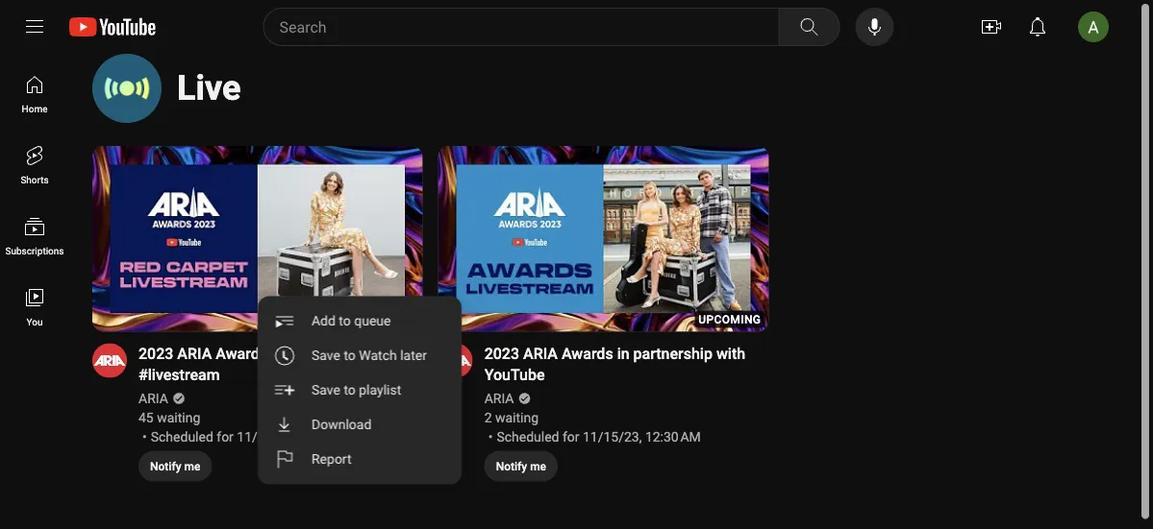 Task type: locate. For each thing, give the bounding box(es) containing it.
home
[[22, 103, 48, 114]]

2 waiting scheduled for 11/15/23, 12:30 am
[[484, 410, 701, 446]]

2 notify from the left
[[496, 460, 527, 473]]

aria link up 45
[[138, 390, 169, 409]]

for inside 45 waiting scheduled for 11/14/23, 6:30 pm
[[217, 430, 234, 446]]

2 aria image from the left
[[438, 344, 473, 378]]

awards inside '2023 aria awards red carpet #livestream'
[[216, 345, 267, 363]]

2 scheduled from the left
[[497, 430, 559, 446]]

notify me
[[150, 460, 200, 473], [496, 460, 546, 473]]

live
[[177, 68, 241, 109]]

None search field
[[228, 8, 844, 46]]

1 notify me button from the left
[[138, 451, 212, 482]]

2023 inside 2023 aria awards in partnership with youtube
[[484, 345, 519, 363]]

0 horizontal spatial notify
[[150, 460, 181, 473]]

1 save from the top
[[311, 348, 340, 364]]

1 vertical spatial to
[[344, 348, 355, 364]]

upcoming element
[[353, 313, 415, 326], [699, 313, 761, 326]]

awards inside 2023 aria awards in partnership with youtube
[[562, 345, 613, 363]]

awards left red
[[216, 345, 267, 363]]

1 waiting from the left
[[157, 410, 200, 426]]

aria up #livestream
[[177, 345, 212, 363]]

1 aria image from the left
[[92, 344, 127, 378]]

0 vertical spatial save
[[311, 348, 340, 364]]

save
[[311, 348, 340, 364], [311, 383, 340, 399]]

0 horizontal spatial scheduled
[[151, 430, 213, 446]]

download
[[311, 417, 371, 433]]

2 upcoming element from the left
[[699, 313, 761, 326]]

2023 aria awards red carpet #livestream by aria no views element
[[138, 344, 400, 386]]

notify
[[150, 460, 181, 473], [496, 460, 527, 473]]

1 vertical spatial save
[[311, 383, 340, 399]]

0 vertical spatial to
[[339, 313, 351, 329]]

1 upcoming link from the left
[[92, 146, 423, 334]]

home link
[[4, 58, 65, 129]]

1 horizontal spatial aria link
[[484, 390, 515, 409]]

notify me button
[[138, 451, 212, 482], [484, 451, 558, 482]]

upcoming
[[353, 313, 415, 326], [699, 313, 761, 326]]

upcoming link for in
[[438, 146, 769, 334]]

Notify me text field
[[150, 460, 200, 473], [496, 460, 546, 473]]

1 horizontal spatial aria image
[[438, 344, 473, 378]]

for inside "2 waiting scheduled for 11/15/23, 12:30 am"
[[563, 430, 579, 446]]

2 aria link from the left
[[484, 390, 515, 409]]

1 horizontal spatial notify me text field
[[496, 460, 546, 473]]

2023 up #livestream
[[138, 345, 173, 363]]

notify me down "2 waiting scheduled for 11/15/23, 12:30 am"
[[496, 460, 546, 473]]

1 2023 from the left
[[138, 345, 173, 363]]

#livestream
[[138, 366, 220, 384]]

aria link
[[138, 390, 169, 409], [484, 390, 515, 409]]

to
[[339, 313, 351, 329], [344, 348, 355, 364], [344, 383, 355, 399]]

1 awards from the left
[[216, 345, 267, 363]]

waiting for 2023 aria awards in partnership with youtube
[[495, 410, 539, 426]]

report option
[[258, 443, 461, 477]]

list box containing add to queue
[[258, 297, 461, 485]]

1 horizontal spatial me
[[530, 460, 546, 473]]

1 horizontal spatial upcoming element
[[699, 313, 761, 326]]

save down carpet
[[311, 383, 340, 399]]

1 horizontal spatial upcoming
[[699, 313, 761, 326]]

1 horizontal spatial 2023
[[484, 345, 519, 363]]

notify me text field for 2023 aria awards in partnership with youtube
[[496, 460, 546, 473]]

scheduled
[[151, 430, 213, 446], [497, 430, 559, 446]]

subscriptions
[[5, 245, 64, 257]]

2 for from the left
[[563, 430, 579, 446]]

0 horizontal spatial for
[[217, 430, 234, 446]]

notify me button down 45
[[138, 451, 212, 482]]

carpet
[[302, 345, 347, 363]]

save to watch later
[[311, 348, 427, 364]]

subscriptions link
[[4, 200, 65, 271]]

1 horizontal spatial for
[[563, 430, 579, 446]]

scheduled inside 45 waiting scheduled for 11/14/23, 6:30 pm
[[151, 430, 213, 446]]

notify me text field for 2023 aria awards red carpet #livestream
[[150, 460, 200, 473]]

1 upcoming from the left
[[353, 313, 415, 326]]

scheduled down youtube
[[497, 430, 559, 446]]

2 save from the top
[[311, 383, 340, 399]]

add to queue option
[[258, 304, 461, 339]]

0 horizontal spatial notify me button
[[138, 451, 212, 482]]

aria up 45
[[138, 391, 168, 407]]

red
[[271, 345, 298, 363]]

awards
[[216, 345, 267, 363], [562, 345, 613, 363]]

1 horizontal spatial notify
[[496, 460, 527, 473]]

2 notify me text field from the left
[[496, 460, 546, 473]]

upcoming up with
[[699, 313, 761, 326]]

to right add
[[339, 313, 351, 329]]

waiting right 2
[[495, 410, 539, 426]]

0 horizontal spatial me
[[184, 460, 200, 473]]

2 awards from the left
[[562, 345, 613, 363]]

upcoming element up with
[[699, 313, 761, 326]]

for
[[217, 430, 234, 446], [563, 430, 579, 446]]

save down add
[[311, 348, 340, 364]]

2 vertical spatial to
[[344, 383, 355, 399]]

1 notify from the left
[[150, 460, 181, 473]]

for left 11/14/23,
[[217, 430, 234, 446]]

2023 inside '2023 aria awards red carpet #livestream'
[[138, 345, 173, 363]]

2023
[[138, 345, 173, 363], [484, 345, 519, 363]]

aria image for 2023 aria awards red carpet #livestream
[[92, 344, 127, 378]]

0 horizontal spatial 2023
[[138, 345, 173, 363]]

1 horizontal spatial waiting
[[495, 410, 539, 426]]

2 notify me from the left
[[496, 460, 546, 473]]

2 me from the left
[[530, 460, 546, 473]]

0 horizontal spatial aria image
[[92, 344, 127, 378]]

awards left in
[[562, 345, 613, 363]]

notify me text field down 45
[[150, 460, 200, 473]]

to left the watch
[[344, 348, 355, 364]]

1 me from the left
[[184, 460, 200, 473]]

1 notify me from the left
[[150, 460, 200, 473]]

0 horizontal spatial notify me
[[150, 460, 200, 473]]

aria up youtube
[[523, 345, 558, 363]]

2023 aria awards in partnership with youtube
[[484, 345, 745, 384]]

1 scheduled from the left
[[151, 430, 213, 446]]

watch
[[359, 348, 397, 364]]

2 notify me button from the left
[[484, 451, 558, 482]]

aria image
[[92, 344, 127, 378], [438, 344, 473, 378]]

0 horizontal spatial awards
[[216, 345, 267, 363]]

1 for from the left
[[217, 430, 234, 446]]

2023 up youtube
[[484, 345, 519, 363]]

1 aria link from the left
[[138, 390, 169, 409]]

waiting right 45
[[157, 410, 200, 426]]

to inside "option"
[[339, 313, 351, 329]]

upcoming element for 2023 aria awards red carpet #livestream
[[353, 313, 415, 326]]

upcoming element up the watch
[[353, 313, 415, 326]]

aria
[[177, 345, 212, 363], [523, 345, 558, 363], [138, 391, 168, 407], [484, 391, 514, 407]]

scheduled down 45
[[151, 430, 213, 446]]

2 2023 from the left
[[484, 345, 519, 363]]

aria inside '2023 aria awards red carpet #livestream'
[[177, 345, 212, 363]]

waiting
[[157, 410, 200, 426], [495, 410, 539, 426]]

6:30 pm
[[299, 430, 347, 446]]

upcoming up the watch
[[353, 313, 415, 326]]

to for playlist
[[344, 383, 355, 399]]

0 horizontal spatial upcoming
[[353, 313, 415, 326]]

1 horizontal spatial scheduled
[[497, 430, 559, 446]]

waiting inside "2 waiting scheduled for 11/15/23, 12:30 am"
[[495, 410, 539, 426]]

1 horizontal spatial awards
[[562, 345, 613, 363]]

upcoming for 2023 aria awards red carpet #livestream
[[353, 313, 415, 326]]

11/14/23,
[[237, 430, 296, 446]]

2 upcoming from the left
[[699, 313, 761, 326]]

2 waiting from the left
[[495, 410, 539, 426]]

1 notify me text field from the left
[[150, 460, 200, 473]]

upcoming link
[[92, 146, 423, 334], [438, 146, 769, 334]]

me down 45 waiting scheduled for 11/14/23, 6:30 pm
[[184, 460, 200, 473]]

notify me button for 2023 aria awards red carpet #livestream
[[138, 451, 212, 482]]

notify me down 45
[[150, 460, 200, 473]]

0 horizontal spatial aria link
[[138, 390, 169, 409]]

notify down "2 waiting scheduled for 11/15/23, 12:30 am"
[[496, 460, 527, 473]]

to left playlist
[[344, 383, 355, 399]]

download option
[[258, 408, 461, 443]]

12:30 am
[[645, 430, 701, 446]]

notify down 45
[[150, 460, 181, 473]]

aria image left #livestream
[[92, 344, 127, 378]]

2 upcoming link from the left
[[438, 146, 769, 334]]

awards for red
[[216, 345, 267, 363]]

save to watch later option
[[258, 339, 461, 374]]

me down "2 waiting scheduled for 11/15/23, 12:30 am"
[[530, 460, 546, 473]]

notify me button for 2023 aria awards in partnership with youtube
[[484, 451, 558, 482]]

notify me text field down "2 waiting scheduled for 11/15/23, 12:30 am"
[[496, 460, 546, 473]]

aria image for 2023 aria awards in partnership with youtube
[[438, 344, 473, 378]]

list box
[[258, 297, 461, 485]]

waiting inside 45 waiting scheduled for 11/14/23, 6:30 pm
[[157, 410, 200, 426]]

notify me button down 2
[[484, 451, 558, 482]]

with
[[716, 345, 745, 363]]

1 horizontal spatial notify me button
[[484, 451, 558, 482]]

me
[[184, 460, 200, 473], [530, 460, 546, 473]]

1 upcoming element from the left
[[353, 313, 415, 326]]

aria link up 2
[[484, 390, 515, 409]]

0 horizontal spatial upcoming element
[[353, 313, 415, 326]]

scheduled inside "2 waiting scheduled for 11/15/23, 12:30 am"
[[497, 430, 559, 446]]

for left 11/15/23,
[[563, 430, 579, 446]]

save to playlist option
[[258, 374, 461, 408]]

0 horizontal spatial upcoming link
[[92, 146, 423, 334]]

0 horizontal spatial notify me text field
[[150, 460, 200, 473]]

aria up 2
[[484, 391, 514, 407]]

0 horizontal spatial waiting
[[157, 410, 200, 426]]

1 horizontal spatial notify me
[[496, 460, 546, 473]]

for for in
[[563, 430, 579, 446]]

aria image right later
[[438, 344, 473, 378]]

1 horizontal spatial upcoming link
[[438, 146, 769, 334]]

11/15/23,
[[583, 430, 642, 446]]

you
[[26, 316, 43, 328]]



Task type: describe. For each thing, give the bounding box(es) containing it.
me for 2023 aria awards red carpet #livestream
[[184, 460, 200, 473]]

in
[[617, 345, 630, 363]]

scheduled for 2023 aria awards red carpet #livestream
[[151, 430, 213, 446]]

shorts link
[[4, 129, 65, 200]]

add to queue
[[311, 313, 391, 329]]

aria link for 2023 aria awards red carpet #livestream
[[138, 390, 169, 409]]

for for red
[[217, 430, 234, 446]]

upcoming for 2023 aria awards in partnership with youtube
[[699, 313, 761, 326]]

youtube
[[484, 366, 545, 384]]

you link
[[4, 271, 65, 342]]

later
[[400, 348, 427, 364]]

partnership
[[633, 345, 713, 363]]

avatar image image
[[1078, 12, 1109, 42]]

upcoming link for red
[[92, 146, 423, 334]]

2
[[484, 410, 492, 426]]

notify me for 2023 aria awards in partnership with youtube
[[496, 460, 546, 473]]

scheduled for 2023 aria awards in partnership with youtube
[[497, 430, 559, 446]]

2023 for 2023 aria awards in partnership with youtube
[[484, 345, 519, 363]]

aria link for 2023 aria awards in partnership with youtube
[[484, 390, 515, 409]]

2023 for 2023 aria awards red carpet #livestream
[[138, 345, 173, 363]]

upcoming element for 2023 aria awards in partnership with youtube
[[699, 313, 761, 326]]

notify for 2023 aria awards red carpet #livestream
[[150, 460, 181, 473]]

save to playlist
[[311, 383, 401, 399]]

to for watch
[[344, 348, 355, 364]]

awards for in
[[562, 345, 613, 363]]

Live text field
[[177, 68, 241, 109]]

notify me for 2023 aria awards red carpet #livestream
[[150, 460, 200, 473]]

2023 aria awards red carpet #livestream
[[138, 345, 347, 384]]

2023 aria awards in partnership with youtube by aria no views element
[[484, 344, 746, 386]]

aria inside 2023 aria awards in partnership with youtube
[[523, 345, 558, 363]]

Search text field
[[279, 14, 775, 39]]

me for 2023 aria awards in partnership with youtube
[[530, 460, 546, 473]]

live main content
[[69, 54, 1138, 530]]

queue
[[354, 313, 391, 329]]

shorts
[[21, 174, 49, 186]]

2023 aria awards red carpet #livestream link
[[138, 344, 400, 386]]

add
[[311, 313, 335, 329]]

report
[[311, 452, 351, 468]]

save for save to watch later
[[311, 348, 340, 364]]

save for save to playlist
[[311, 383, 340, 399]]

to for queue
[[339, 313, 351, 329]]

45 waiting scheduled for 11/14/23, 6:30 pm
[[138, 410, 347, 446]]

playlist
[[359, 383, 401, 399]]

waiting for 2023 aria awards red carpet #livestream
[[157, 410, 200, 426]]

45
[[138, 410, 154, 426]]

notify for 2023 aria awards in partnership with youtube
[[496, 460, 527, 473]]

2023 aria awards in partnership with youtube link
[[484, 344, 746, 386]]



Task type: vqa. For each thing, say whether or not it's contained in the screenshot.
Report
yes



